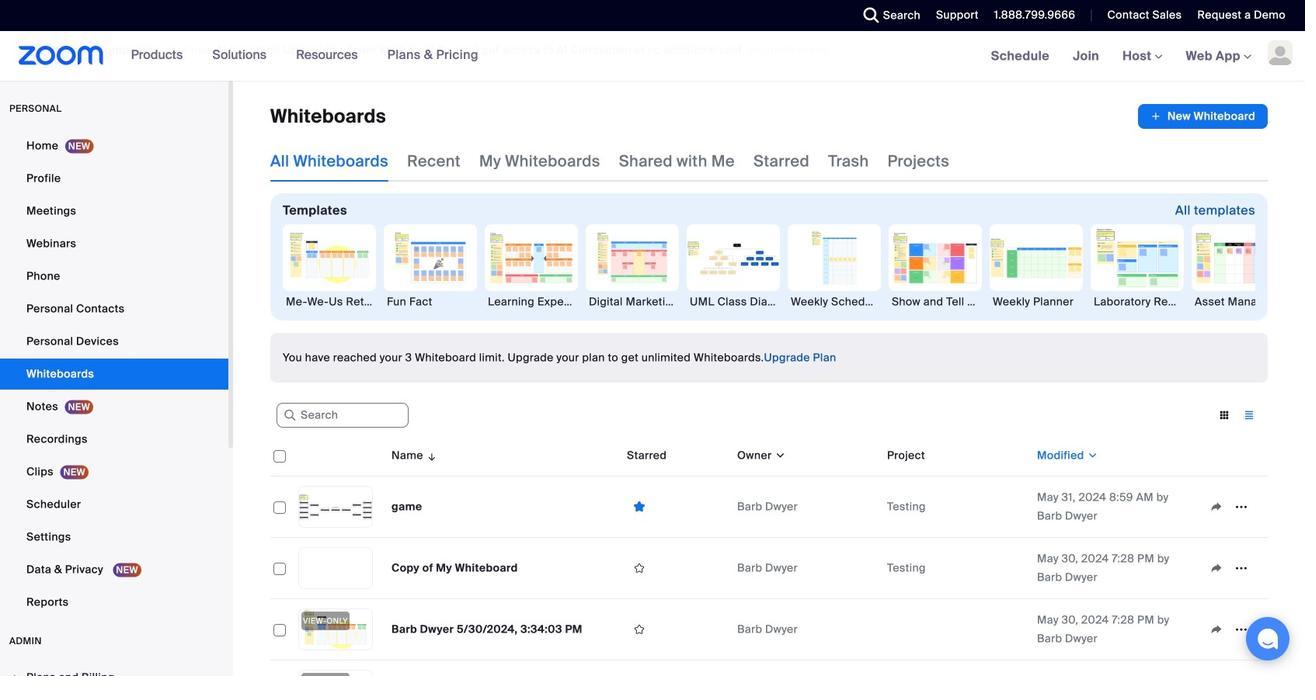 Task type: vqa. For each thing, say whether or not it's contained in the screenshot.
Laboratory Report element
yes



Task type: locate. For each thing, give the bounding box(es) containing it.
thumbnail of barb dwyer 5/30/2024, 3:34:03 pm image
[[299, 610, 372, 651]]

personal menu menu
[[0, 131, 228, 620]]

cell
[[881, 600, 1031, 662], [270, 662, 292, 677], [385, 662, 621, 677], [621, 662, 731, 677], [731, 662, 881, 677], [881, 662, 1031, 677], [1031, 662, 1198, 677], [1198, 662, 1268, 677]]

application
[[1139, 104, 1268, 129], [270, 436, 1268, 677]]

game element
[[392, 500, 422, 515]]

0 vertical spatial application
[[1139, 104, 1268, 129]]

footer
[[0, 23, 1306, 77]]

weekly schedule element
[[788, 295, 881, 310]]

click to unstar the whiteboard game image
[[627, 500, 652, 515]]

digital marketing canvas element
[[586, 295, 679, 310]]

banner
[[0, 31, 1306, 82]]

product information navigation
[[104, 31, 490, 81]]

menu item
[[0, 664, 228, 677]]

laboratory report element
[[1091, 295, 1184, 310]]

uml class diagram element
[[687, 295, 780, 310]]

1 vertical spatial application
[[270, 436, 1268, 677]]

learning experience canvas element
[[485, 295, 578, 310]]

grid mode, not selected image
[[1212, 409, 1237, 423]]

profile picture image
[[1268, 40, 1293, 65]]

copy of my whiteboard element
[[392, 562, 518, 576]]

meetings navigation
[[980, 31, 1306, 82]]

list mode, selected image
[[1237, 409, 1262, 423]]

me-we-us retrospective element
[[283, 295, 376, 310]]

click to star the whiteboard copy of my whiteboard image
[[627, 562, 652, 576]]

Search text field
[[277, 403, 409, 428]]



Task type: describe. For each thing, give the bounding box(es) containing it.
the whiteboard barb dwyer 5/30/2024, 3:34:03 pm is view only element
[[302, 613, 350, 631]]

zoom logo image
[[19, 46, 104, 65]]

click to star the whiteboard barb dwyer 5/30/2024, 3:34:03 pm image
[[627, 623, 652, 637]]

arrow down image
[[423, 447, 438, 466]]

weekly planner element
[[990, 295, 1083, 310]]

fun fact element
[[384, 295, 477, 310]]

down image
[[772, 449, 787, 464]]

tabs of all whiteboard page tab list
[[270, 141, 950, 182]]

add image
[[1151, 109, 1162, 124]]

asset management element
[[1192, 295, 1286, 310]]

thumbnail of copy of my whiteboard image
[[299, 549, 372, 589]]

right image
[[11, 674, 20, 677]]

barb dwyer 5/30/2024, 3:34:03 pm element
[[392, 623, 583, 637]]

open chat image
[[1258, 629, 1279, 651]]

thumbnail of game image
[[299, 487, 372, 528]]

show and tell with a twist element
[[889, 295, 982, 310]]



